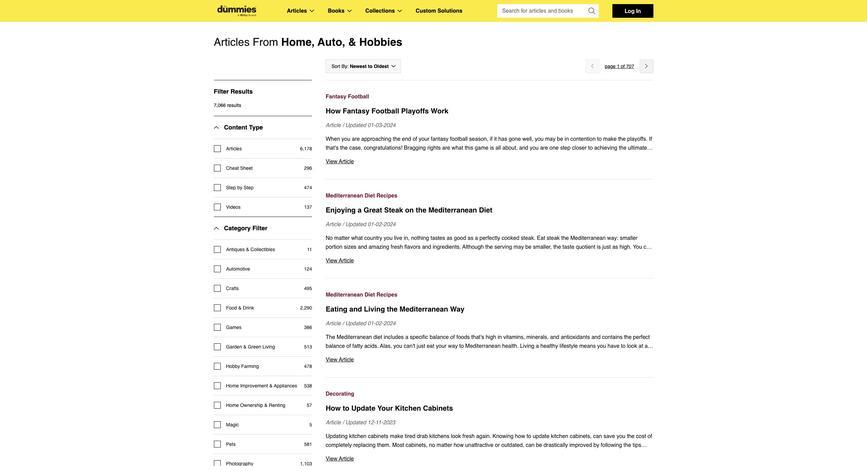 Task type: vqa. For each thing, say whether or not it's contained in the screenshot.
10 Tips For Organizing Clutter link
no



Task type: locate. For each thing, give the bounding box(es) containing it.
2 how from the top
[[326, 405, 341, 413]]

football up article / updated 01-03-2024
[[348, 94, 370, 100]]

by
[[237, 185, 243, 190]]

articles up the "cheat"
[[226, 146, 242, 151]]

3 / from the top
[[343, 321, 344, 327]]

01- down how fantasy football playoffs work
[[368, 122, 376, 129]]

1 horizontal spatial living
[[364, 305, 385, 314]]

2 home from the top
[[226, 403, 239, 408]]

2 2024 from the top
[[384, 222, 396, 228]]

1 01- from the top
[[368, 122, 376, 129]]

3 01- from the top
[[368, 321, 376, 327]]

2 mediterranean diet recipes from the top
[[326, 292, 398, 298]]

/ for fantasy
[[343, 122, 344, 129]]

antiques
[[226, 247, 245, 252]]

2 article / updated 01-02-2024 from the top
[[326, 321, 396, 327]]

1 vertical spatial fantasy
[[343, 107, 370, 115]]

1 vertical spatial how
[[326, 405, 341, 413]]

2 updated from the top
[[346, 222, 367, 228]]

books
[[328, 8, 345, 14]]

0 vertical spatial living
[[364, 305, 385, 314]]

1 horizontal spatial the
[[416, 206, 427, 214]]

2 vertical spatial 01-
[[368, 321, 376, 327]]

2 vertical spatial articles
[[226, 146, 242, 151]]

1 vertical spatial article / updated 01-02-2024
[[326, 321, 396, 327]]

articles down logo
[[214, 36, 250, 48]]

1 how from the top
[[326, 107, 341, 115]]

3 view from the top
[[326, 357, 338, 363]]

articles from home, auto, & hobbies
[[214, 36, 403, 48]]

0 horizontal spatial step
[[226, 185, 236, 190]]

3 updated from the top
[[346, 321, 367, 327]]

of
[[621, 64, 625, 69]]

eating and living the mediterranean way
[[326, 305, 465, 314]]

updated down and
[[346, 321, 367, 327]]

page
[[605, 64, 616, 69]]

to down the decorating
[[343, 405, 350, 413]]

0 horizontal spatial filter
[[214, 88, 229, 95]]

0 horizontal spatial the
[[387, 305, 398, 314]]

article
[[326, 122, 341, 129], [339, 159, 354, 165], [326, 222, 341, 228], [339, 258, 354, 264], [326, 321, 341, 327], [339, 357, 354, 363], [326, 420, 341, 426], [339, 456, 354, 462]]

updated for and
[[346, 321, 367, 327]]

food
[[226, 305, 237, 311]]

2 01- from the top
[[368, 222, 376, 228]]

1 mediterranean diet recipes from the top
[[326, 193, 398, 199]]

home left ownership
[[226, 403, 239, 408]]

steak
[[385, 206, 404, 214]]

/ for a
[[343, 222, 344, 228]]

0 vertical spatial the
[[416, 206, 427, 214]]

& right antiques
[[246, 247, 249, 252]]

2 recipes from the top
[[377, 292, 398, 298]]

0 vertical spatial how
[[326, 107, 341, 115]]

2 view article from the top
[[326, 258, 354, 264]]

articles for books
[[287, 8, 307, 14]]

0 vertical spatial 02-
[[376, 222, 384, 228]]

1 horizontal spatial filter
[[253, 225, 268, 232]]

0 vertical spatial mediterranean diet recipes
[[326, 193, 398, 199]]

& right auto,
[[349, 36, 357, 48]]

02- down eating and living the mediterranean way
[[376, 321, 384, 327]]

mediterranean diet recipes
[[326, 193, 398, 199], [326, 292, 398, 298]]

01- down eating and living the mediterranean way
[[368, 321, 376, 327]]

step by step
[[226, 185, 254, 190]]

4 view from the top
[[326, 456, 338, 462]]

content type
[[224, 124, 263, 131]]

1 2024 from the top
[[384, 122, 396, 129]]

0 vertical spatial article / updated 01-02-2024
[[326, 222, 396, 228]]

1 vertical spatial home
[[226, 403, 239, 408]]

1 view article from the top
[[326, 159, 354, 165]]

2024 down the steak
[[384, 222, 396, 228]]

5
[[310, 422, 312, 428]]

recipes for steak
[[377, 193, 398, 199]]

1 recipes from the top
[[377, 193, 398, 199]]

1 / from the top
[[343, 122, 344, 129]]

3 view article link from the top
[[326, 356, 654, 365]]

2 vertical spatial diet
[[365, 292, 375, 298]]

& left green on the bottom
[[244, 344, 247, 350]]

logo image
[[214, 5, 260, 17]]

2024 down eating and living the mediterranean way
[[384, 321, 396, 327]]

fantasy down sort
[[326, 94, 347, 100]]

your
[[378, 405, 393, 413]]

garden & green living
[[226, 344, 275, 350]]

1 vertical spatial 01-
[[368, 222, 376, 228]]

article / updated 01-02-2024 down and
[[326, 321, 396, 327]]

view article link for cabinets
[[326, 455, 654, 464]]

0 vertical spatial mediterranean diet recipes link
[[326, 192, 654, 200]]

0 vertical spatial football
[[348, 94, 370, 100]]

2 / from the top
[[343, 222, 344, 228]]

updated for a
[[346, 222, 367, 228]]

way
[[451, 305, 465, 314]]

2 mediterranean diet recipes link from the top
[[326, 291, 654, 300]]

view article link
[[326, 157, 654, 166], [326, 257, 654, 265], [326, 356, 654, 365], [326, 455, 654, 464]]

& left appliances
[[270, 383, 273, 389]]

sheet
[[240, 166, 253, 171]]

article / updated 01-02-2024
[[326, 222, 396, 228], [326, 321, 396, 327]]

recipes
[[377, 193, 398, 199], [377, 292, 398, 298]]

home
[[226, 383, 239, 389], [226, 403, 239, 408]]

kitchen
[[395, 405, 421, 413]]

living right green on the bottom
[[263, 344, 275, 350]]

group
[[498, 4, 599, 18]]

type
[[249, 124, 263, 131]]

how down the decorating
[[326, 405, 341, 413]]

drink
[[243, 305, 254, 311]]

1 vertical spatial to
[[343, 405, 350, 413]]

0 vertical spatial home
[[226, 383, 239, 389]]

article / updated 01-02-2024 down a
[[326, 222, 396, 228]]

step right by
[[244, 185, 254, 190]]

diet for eating and living the mediterranean way
[[365, 292, 375, 298]]

1 vertical spatial 2024
[[384, 222, 396, 228]]

12-
[[368, 420, 376, 426]]

/
[[343, 122, 344, 129], [343, 222, 344, 228], [343, 321, 344, 327], [343, 420, 344, 426]]

01- down great
[[368, 222, 376, 228]]

sort by: newest to oldest
[[332, 64, 389, 69]]

/ down enjoying
[[343, 222, 344, 228]]

enjoying a great steak on the mediterranean diet link
[[326, 205, 654, 215]]

11
[[307, 247, 312, 252]]

1 vertical spatial living
[[263, 344, 275, 350]]

& left renting
[[265, 403, 268, 408]]

02- down great
[[376, 222, 384, 228]]

how for how to update your kitchen cabinets
[[326, 405, 341, 413]]

diet
[[365, 193, 375, 199], [479, 206, 493, 214], [365, 292, 375, 298]]

01- for football
[[368, 122, 376, 129]]

recipes up eating and living the mediterranean way
[[377, 292, 398, 298]]

home down hobby at bottom left
[[226, 383, 239, 389]]

mediterranean diet recipes link up 'eating and living the mediterranean way' link
[[326, 291, 654, 300]]

1 horizontal spatial football
[[372, 107, 400, 115]]

green
[[248, 344, 261, 350]]

filter up "7,066"
[[214, 88, 229, 95]]

auto,
[[318, 36, 346, 48]]

&
[[349, 36, 357, 48], [246, 247, 249, 252], [239, 305, 242, 311], [244, 344, 247, 350], [270, 383, 273, 389], [265, 403, 268, 408]]

mediterranean diet recipes up and
[[326, 292, 398, 298]]

mediterranean diet recipes up a
[[326, 193, 398, 199]]

0 vertical spatial to
[[368, 64, 373, 69]]

2024 down how fantasy football playoffs work
[[384, 122, 396, 129]]

how down fantasy football
[[326, 107, 341, 115]]

food & drink
[[226, 305, 254, 311]]

updated left '12-'
[[346, 420, 367, 426]]

fantasy
[[326, 94, 347, 100], [343, 107, 370, 115]]

2 vertical spatial 2024
[[384, 321, 396, 327]]

1 view from the top
[[326, 159, 338, 165]]

from
[[253, 36, 278, 48]]

updated for fantasy
[[346, 122, 367, 129]]

view article link for the
[[326, 257, 654, 265]]

1 vertical spatial 02-
[[376, 321, 384, 327]]

513
[[304, 344, 312, 350]]

updated
[[346, 122, 367, 129], [346, 222, 367, 228], [346, 321, 367, 327], [346, 420, 367, 426]]

1 mediterranean diet recipes link from the top
[[326, 192, 654, 200]]

1 article / updated 01-02-2024 from the top
[[326, 222, 396, 228]]

02- for great
[[376, 222, 384, 228]]

0 vertical spatial diet
[[365, 193, 375, 199]]

renting
[[269, 403, 286, 408]]

fantasy up article / updated 01-03-2024
[[343, 107, 370, 115]]

0 vertical spatial recipes
[[377, 193, 398, 199]]

view for how fantasy football playoffs work
[[326, 159, 338, 165]]

03-
[[376, 122, 384, 129]]

view
[[326, 159, 338, 165], [326, 258, 338, 264], [326, 357, 338, 363], [326, 456, 338, 462]]

3 2024 from the top
[[384, 321, 396, 327]]

0 vertical spatial articles
[[287, 8, 307, 14]]

mediterranean
[[326, 193, 363, 199], [429, 206, 477, 214], [326, 292, 363, 298], [400, 305, 449, 314]]

living right and
[[364, 305, 385, 314]]

0 vertical spatial 2024
[[384, 122, 396, 129]]

1 02- from the top
[[376, 222, 384, 228]]

1 horizontal spatial to
[[368, 64, 373, 69]]

view article
[[326, 159, 354, 165], [326, 258, 354, 264], [326, 357, 354, 363], [326, 456, 354, 462]]

1 horizontal spatial step
[[244, 185, 254, 190]]

updated left 03- on the top left
[[346, 122, 367, 129]]

2024
[[384, 122, 396, 129], [384, 222, 396, 228], [384, 321, 396, 327]]

home for home ownership & renting
[[226, 403, 239, 408]]

collections
[[366, 8, 395, 14]]

football up 03- on the top left
[[372, 107, 400, 115]]

2 view article link from the top
[[326, 257, 654, 265]]

hobby
[[226, 364, 240, 369]]

0 vertical spatial filter
[[214, 88, 229, 95]]

sort
[[332, 64, 341, 69]]

/ for to
[[343, 420, 344, 426]]

step
[[226, 185, 236, 190], [244, 185, 254, 190]]

1 vertical spatial mediterranean diet recipes link
[[326, 291, 654, 300]]

step left by
[[226, 185, 236, 190]]

article / updated 01-03-2024
[[326, 122, 396, 129]]

mediterranean diet recipes link up enjoying a great steak on the mediterranean diet link
[[326, 192, 654, 200]]

eating and living the mediterranean way link
[[326, 304, 654, 315]]

4 / from the top
[[343, 420, 344, 426]]

0 horizontal spatial football
[[348, 94, 370, 100]]

eating
[[326, 305, 348, 314]]

how to update your kitchen cabinets link
[[326, 404, 654, 414]]

category
[[224, 225, 251, 232]]

/ down fantasy football
[[343, 122, 344, 129]]

0 vertical spatial 01-
[[368, 122, 376, 129]]

01- for great
[[368, 222, 376, 228]]

/ left '12-'
[[343, 420, 344, 426]]

living
[[364, 305, 385, 314], [263, 344, 275, 350]]

home improvement & appliances
[[226, 383, 297, 389]]

recipes up the steak
[[377, 193, 398, 199]]

to left oldest
[[368, 64, 373, 69]]

recipes for the
[[377, 292, 398, 298]]

1 vertical spatial filter
[[253, 225, 268, 232]]

2 view from the top
[[326, 258, 338, 264]]

/ down eating
[[343, 321, 344, 327]]

content
[[224, 124, 248, 131]]

137
[[304, 205, 312, 210]]

4 view article from the top
[[326, 456, 354, 462]]

2 02- from the top
[[376, 321, 384, 327]]

home,
[[282, 36, 315, 48]]

1 home from the top
[[226, 383, 239, 389]]

1 vertical spatial the
[[387, 305, 398, 314]]

update
[[352, 405, 376, 413]]

1 vertical spatial mediterranean diet recipes
[[326, 292, 398, 298]]

0 vertical spatial fantasy
[[326, 94, 347, 100]]

02- for living
[[376, 321, 384, 327]]

1 updated from the top
[[346, 122, 367, 129]]

3 view article from the top
[[326, 357, 354, 363]]

diet for enjoying a great steak on the mediterranean diet
[[365, 193, 375, 199]]

4 updated from the top
[[346, 420, 367, 426]]

1 vertical spatial recipes
[[377, 292, 398, 298]]

updated down a
[[346, 222, 367, 228]]

0 horizontal spatial to
[[343, 405, 350, 413]]

articles
[[287, 8, 307, 14], [214, 36, 250, 48], [226, 146, 242, 151]]

articles left open article categories image
[[287, 8, 307, 14]]

filter up collectibles on the left bottom of the page
[[253, 225, 268, 232]]

4 view article link from the top
[[326, 455, 654, 464]]



Task type: describe. For each thing, give the bounding box(es) containing it.
& right 'food'
[[239, 305, 242, 311]]

category filter button
[[214, 217, 268, 240]]

view for enjoying a great steak on the mediterranean diet
[[326, 258, 338, 264]]

by:
[[342, 64, 349, 69]]

great
[[364, 206, 383, 214]]

enjoying a great steak on the mediterranean diet
[[326, 206, 493, 214]]

mediterranean diet recipes link for eating and living the mediterranean way
[[326, 291, 654, 300]]

cheat
[[226, 166, 239, 171]]

videos
[[226, 205, 241, 210]]

1 view article link from the top
[[326, 157, 654, 166]]

hobby farming
[[226, 364, 259, 369]]

garden
[[226, 344, 242, 350]]

improvement
[[240, 383, 268, 389]]

478
[[304, 364, 312, 369]]

1
[[617, 64, 620, 69]]

1 step from the left
[[226, 185, 236, 190]]

/ for and
[[343, 321, 344, 327]]

open book categories image
[[348, 10, 352, 12]]

cabinets
[[423, 405, 453, 413]]

495
[[304, 286, 312, 291]]

games
[[226, 325, 242, 330]]

filter inside dropdown button
[[253, 225, 268, 232]]

538
[[304, 383, 312, 389]]

7,066
[[214, 103, 226, 108]]

newest
[[350, 64, 367, 69]]

6,178
[[300, 146, 312, 151]]

the inside enjoying a great steak on the mediterranean diet link
[[416, 206, 427, 214]]

decorating link
[[326, 390, 654, 399]]

view article for fantasy
[[326, 159, 354, 165]]

01- for living
[[368, 321, 376, 327]]

474
[[304, 185, 312, 190]]

on
[[406, 206, 414, 214]]

updated for to
[[346, 420, 367, 426]]

open article categories image
[[310, 10, 314, 12]]

fantasy football
[[326, 94, 370, 100]]

oldest
[[374, 64, 389, 69]]

how for how fantasy football playoffs work
[[326, 107, 341, 115]]

124
[[304, 266, 312, 272]]

mediterranean diet recipes link for enjoying a great steak on the mediterranean diet
[[326, 192, 654, 200]]

2 step from the left
[[244, 185, 254, 190]]

open collections list image
[[398, 10, 402, 12]]

view article link for way
[[326, 356, 654, 365]]

appliances
[[274, 383, 297, 389]]

collectibles
[[251, 247, 275, 252]]

view article for and
[[326, 357, 354, 363]]

farming
[[241, 364, 259, 369]]

fantasy football link
[[326, 92, 654, 101]]

home for home improvement & appliances
[[226, 383, 239, 389]]

category filter
[[224, 225, 268, 232]]

in
[[637, 8, 642, 14]]

how fantasy football playoffs work
[[326, 107, 449, 115]]

home ownership & renting
[[226, 403, 286, 408]]

view for how to update your kitchen cabinets
[[326, 456, 338, 462]]

581
[[304, 442, 312, 447]]

1 vertical spatial diet
[[479, 206, 493, 214]]

custom solutions link
[[416, 7, 463, 15]]

2024 for living
[[384, 321, 396, 327]]

results
[[227, 103, 241, 108]]

antiques & collectibles
[[226, 247, 275, 252]]

707
[[627, 64, 635, 69]]

386
[[304, 325, 312, 330]]

filter results
[[214, 88, 253, 95]]

crafts
[[226, 286, 239, 291]]

decorating
[[326, 391, 355, 397]]

custom
[[416, 8, 437, 14]]

article / updated 12-11-2023
[[326, 420, 396, 426]]

mediterranean diet recipes for and
[[326, 292, 398, 298]]

7,066 results
[[214, 103, 241, 108]]

playoffs
[[402, 107, 429, 115]]

1 vertical spatial football
[[372, 107, 400, 115]]

57
[[307, 403, 312, 408]]

and
[[350, 305, 362, 314]]

magic
[[226, 422, 239, 428]]

mediterranean diet recipes for a
[[326, 193, 398, 199]]

296
[[304, 166, 312, 171]]

11-
[[376, 420, 383, 426]]

2023
[[383, 420, 396, 426]]

2024 for football
[[384, 122, 396, 129]]

view for eating and living the mediterranean way
[[326, 357, 338, 363]]

content type button
[[214, 116, 263, 139]]

view article for to
[[326, 456, 354, 462]]

results
[[231, 88, 253, 95]]

view article for a
[[326, 258, 354, 264]]

0 horizontal spatial living
[[263, 344, 275, 350]]

article / updated 01-02-2024 for a
[[326, 222, 396, 228]]

log
[[625, 8, 635, 14]]

hobbies
[[360, 36, 403, 48]]

article / updated 01-02-2024 for and
[[326, 321, 396, 327]]

solutions
[[438, 8, 463, 14]]

a
[[358, 206, 362, 214]]

ownership
[[240, 403, 263, 408]]

pets
[[226, 442, 236, 447]]

automotive
[[226, 266, 250, 272]]

log in
[[625, 8, 642, 14]]

cheat sheet
[[226, 166, 253, 171]]

1 vertical spatial articles
[[214, 36, 250, 48]]

work
[[431, 107, 449, 115]]

Search for articles and books text field
[[498, 4, 586, 18]]

page 1 of 707 button
[[605, 62, 635, 70]]

2024 for great
[[384, 222, 396, 228]]

cookie consent banner dialog
[[0, 442, 868, 467]]

the inside 'eating and living the mediterranean way' link
[[387, 305, 398, 314]]

log in link
[[613, 4, 654, 18]]

articles for 6,178
[[226, 146, 242, 151]]



